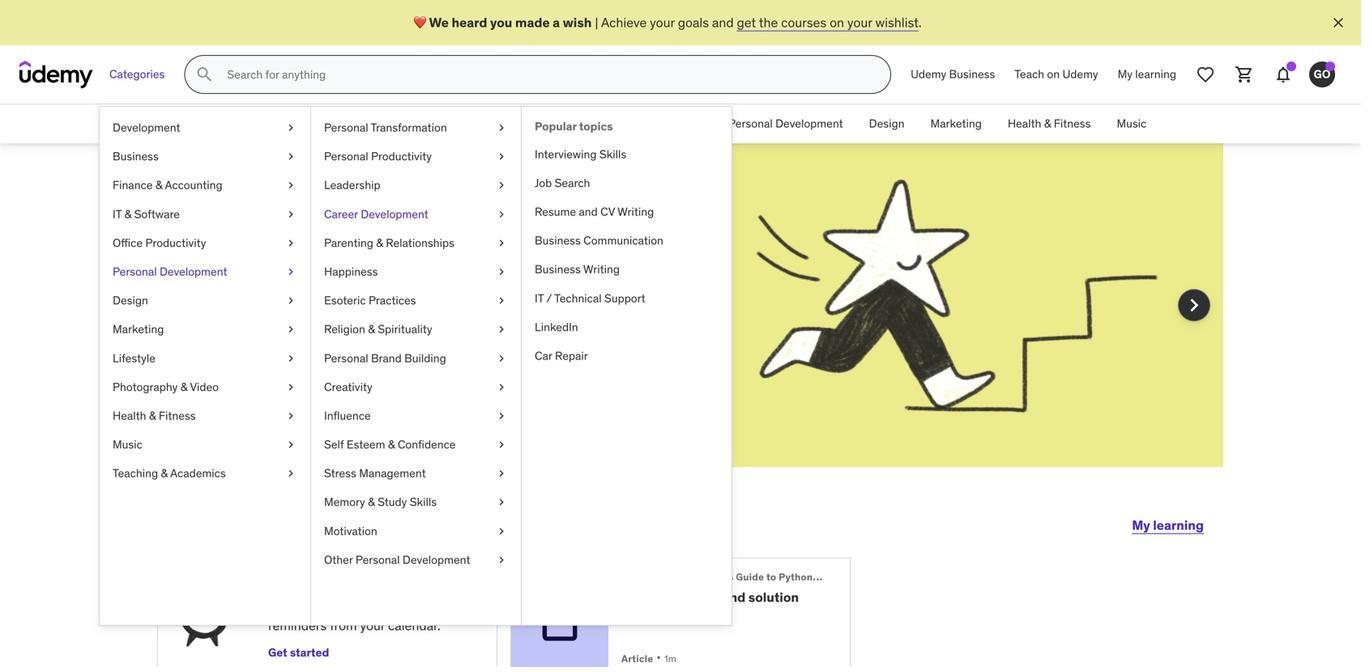 Task type: locate. For each thing, give the bounding box(es) containing it.
design link for health & fitness
[[856, 105, 918, 143]]

xsmall image inside personal productivity link
[[495, 149, 508, 165]]

|
[[595, 14, 598, 31]]

1 vertical spatial health
[[113, 409, 146, 423]]

xsmall image inside photography & video "link"
[[284, 379, 297, 395]]

/
[[546, 291, 552, 306]]

to up solution
[[766, 571, 776, 584]]

0 horizontal spatial office productivity link
[[100, 229, 310, 258]]

heard
[[452, 14, 487, 31]]

finance & accounting link up leadership link
[[367, 105, 503, 143]]

teach on udemy link
[[1005, 55, 1108, 94]]

0 horizontal spatial finance & accounting link
[[100, 171, 310, 200]]

& inside teaching & academics 'link'
[[161, 466, 168, 481]]

1 vertical spatial health & fitness
[[113, 409, 196, 423]]

popular topics
[[535, 119, 613, 134]]

finance & accounting link for lifestyle
[[100, 171, 310, 200]]

little
[[408, 214, 487, 256], [279, 600, 305, 616]]

1 vertical spatial skills
[[410, 495, 437, 510]]

0 vertical spatial marketing
[[931, 116, 982, 131]]

0 horizontal spatial finance & accounting
[[113, 178, 222, 193]]

xsmall image for motivation
[[495, 524, 508, 540]]

0 horizontal spatial health
[[113, 409, 146, 423]]

1 vertical spatial design
[[113, 293, 148, 308]]

& inside photography & video "link"
[[180, 380, 187, 394]]

1 udemy from the left
[[911, 67, 946, 82]]

1 horizontal spatial design
[[869, 116, 905, 131]]

0 vertical spatial writing
[[617, 205, 654, 219]]

xsmall image inside creativity link
[[495, 379, 508, 395]]

job
[[535, 176, 552, 190]]

1 horizontal spatial office productivity
[[609, 116, 703, 131]]

development link
[[100, 113, 310, 142]]

health & fitness link down "teach on udemy" link at the top
[[995, 105, 1104, 143]]

1 horizontal spatial get
[[415, 600, 436, 616]]

teach on udemy
[[1015, 67, 1098, 82]]

accounting for health & fitness
[[432, 116, 490, 131]]

career
[[324, 207, 358, 221]]

1 horizontal spatial it & software link
[[503, 105, 596, 143]]

every day a little closer learning helps you reach your goals. keep learning and reap the rewards.
[[216, 214, 509, 337]]

get up calendar.
[[415, 600, 436, 616]]

development
[[775, 116, 843, 131], [113, 120, 180, 135], [361, 207, 428, 221], [160, 265, 227, 279], [403, 553, 470, 567]]

the ultimate beginners guide to python programming 11. homework and solution
[[621, 571, 881, 606]]

xsmall image inside self esteem & confidence link
[[495, 437, 508, 453]]

xsmall image inside 'design' link
[[284, 293, 297, 309]]

xsmall image inside development link
[[284, 120, 297, 136]]

0 vertical spatial the
[[759, 14, 778, 31]]

1 horizontal spatial finance & accounting link
[[367, 105, 503, 143]]

1 vertical spatial a
[[382, 214, 401, 256]]

1 vertical spatial my learning
[[1132, 517, 1204, 534]]

1 vertical spatial marketing
[[113, 322, 164, 337]]

health & fitness down photography
[[113, 409, 196, 423]]

software for health & fitness
[[537, 116, 583, 131]]

xsmall image inside parenting & relationships link
[[495, 235, 508, 251]]

0 vertical spatial you
[[490, 14, 512, 31]]

finance & accounting up personal productivity link
[[380, 116, 490, 131]]

and down guide
[[722, 589, 746, 606]]

1 vertical spatial learning
[[462, 303, 509, 319]]

finance & accounting link down development link
[[100, 171, 310, 200]]

personal development link for health & fitness
[[716, 105, 856, 143]]

xsmall image inside memory & study skills link
[[495, 495, 508, 511]]

skills down stress management link
[[410, 495, 437, 510]]

and left cv
[[579, 205, 598, 219]]

other personal development
[[324, 553, 470, 567]]

1 horizontal spatial it & software
[[516, 116, 583, 131]]

xsmall image for it & software
[[284, 206, 297, 222]]

xsmall image inside leadership link
[[495, 178, 508, 193]]

xsmall image inside stress management link
[[495, 466, 508, 482]]

design
[[869, 116, 905, 131], [113, 293, 148, 308]]

day up from
[[339, 600, 360, 616]]

reminders
[[268, 618, 327, 635]]

a
[[553, 14, 560, 31], [382, 214, 401, 256]]

0 horizontal spatial it & software link
[[100, 200, 310, 229]]

skills up job search "link"
[[599, 147, 626, 161]]

the
[[759, 14, 778, 31], [269, 321, 288, 337]]

0 vertical spatial learning
[[1135, 67, 1176, 82]]

0 horizontal spatial personal development
[[113, 265, 227, 279]]

finance & accounting link
[[367, 105, 503, 143], [100, 171, 310, 200]]

schedule
[[268, 575, 326, 592]]

your left "goals"
[[650, 14, 675, 31]]

0 vertical spatial health & fitness link
[[995, 105, 1104, 143]]

let's
[[157, 506, 219, 539]]

0 horizontal spatial office productivity
[[113, 236, 206, 250]]

xsmall image for self esteem & confidence
[[495, 437, 508, 453]]

health & fitness link down video
[[100, 402, 310, 431]]

xsmall image for personal productivity
[[495, 149, 508, 165]]

xsmall image inside personal transformation link
[[495, 120, 508, 136]]

0 horizontal spatial health & fitness link
[[100, 402, 310, 431]]

& inside parenting & relationships link
[[376, 236, 383, 250]]

writing inside resume and cv writing link
[[617, 205, 654, 219]]

little up happiness link
[[408, 214, 487, 256]]

support
[[604, 291, 646, 306]]

0 vertical spatial health & fitness
[[1008, 116, 1091, 131]]

productivity for health & fitness
[[642, 116, 703, 131]]

personal for xsmall icon inside personal transformation link
[[324, 120, 368, 135]]

get
[[737, 14, 756, 31]]

1 horizontal spatial design link
[[856, 105, 918, 143]]

finance & accounting down development link
[[113, 178, 222, 193]]

car repair
[[535, 349, 588, 363]]

0 vertical spatial my learning link
[[1108, 55, 1186, 94]]

little inside every day a little closer learning helps you reach your goals. keep learning and reap the rewards.
[[408, 214, 487, 256]]

❤️   we heard you made a wish | achieve your goals and get the courses on your wishlist .
[[413, 14, 922, 31]]

next image
[[1181, 292, 1207, 318]]

office productivity link
[[596, 105, 716, 143], [100, 229, 310, 258]]

1 vertical spatial it & software link
[[100, 200, 310, 229]]

get inside button
[[268, 646, 287, 660]]

personal development for health & fitness
[[728, 116, 843, 131]]

linkedin
[[535, 320, 578, 335]]

adds
[[363, 600, 391, 616]]

1 horizontal spatial you
[[490, 14, 512, 31]]

every
[[216, 214, 311, 256]]

teaching & academics
[[113, 466, 226, 481]]

guide
[[736, 571, 764, 584]]

1 vertical spatial music
[[113, 438, 142, 452]]

the down the helps
[[269, 321, 288, 337]]

day up happiness
[[317, 214, 376, 256]]

1 vertical spatial it
[[113, 207, 122, 221]]

xsmall image inside lifestyle 'link'
[[284, 351, 297, 367]]

0 vertical spatial my learning
[[1118, 67, 1176, 82]]

xsmall image
[[284, 120, 297, 136], [284, 149, 297, 165], [495, 178, 508, 193], [495, 235, 508, 251], [495, 264, 508, 280], [495, 293, 508, 309], [495, 351, 508, 367], [284, 379, 297, 395], [495, 379, 508, 395], [284, 408, 297, 424], [495, 408, 508, 424], [284, 437, 297, 453], [495, 437, 508, 453], [284, 466, 297, 482], [495, 466, 508, 482], [495, 495, 508, 511], [495, 524, 508, 540]]

it & software link
[[503, 105, 596, 143], [100, 200, 310, 229]]

1 vertical spatial personal development
[[113, 265, 227, 279]]

0 horizontal spatial personal development link
[[100, 258, 310, 286]]

cv
[[601, 205, 615, 219]]

you left made
[[490, 14, 512, 31]]

time
[[329, 575, 357, 592]]

teaching & academics link
[[100, 460, 310, 488]]

personal development link
[[716, 105, 856, 143], [100, 258, 310, 286]]

the right get at the top of the page
[[759, 14, 778, 31]]

marketing link for health & fitness
[[918, 105, 995, 143]]

0 vertical spatial finance
[[380, 116, 420, 131]]

a inside every day a little closer learning helps you reach your goals. keep learning and reap the rewards.
[[382, 214, 401, 256]]

xsmall image inside the personal brand building link
[[495, 351, 508, 367]]

xsmall image inside 'career development' link
[[495, 206, 508, 222]]

0 horizontal spatial little
[[279, 600, 305, 616]]

0 vertical spatial office
[[609, 116, 639, 131]]

wishlist image
[[1196, 65, 1215, 84]]

music link
[[1104, 105, 1160, 143], [100, 431, 310, 460]]

courses
[[781, 14, 827, 31]]

0 vertical spatial accounting
[[432, 116, 490, 131]]

0 vertical spatial on
[[830, 14, 844, 31]]

0 horizontal spatial it
[[113, 207, 122, 221]]

1 horizontal spatial it
[[516, 116, 525, 131]]

0 vertical spatial it
[[516, 116, 525, 131]]

go
[[1314, 67, 1331, 82]]

1 vertical spatial get
[[268, 646, 287, 660]]

music
[[1117, 116, 1147, 131], [113, 438, 142, 452]]

1 horizontal spatial marketing link
[[918, 105, 995, 143]]

fitness down photography & video
[[159, 409, 196, 423]]

1 vertical spatial finance & accounting
[[113, 178, 222, 193]]

0 horizontal spatial marketing link
[[100, 315, 310, 344]]

accounting down development link
[[165, 178, 222, 193]]

the
[[621, 571, 639, 584]]

finance & accounting for health & fitness
[[380, 116, 490, 131]]

up.
[[394, 600, 412, 616]]

1 vertical spatial design link
[[100, 286, 310, 315]]

my for the top my learning link
[[1118, 67, 1133, 82]]

career development
[[324, 207, 428, 221]]

start
[[224, 506, 286, 539]]

personal for xsmall icon for personal development
[[113, 265, 157, 279]]

your up religion & spirituality
[[363, 303, 388, 319]]

1 vertical spatial office productivity link
[[100, 229, 310, 258]]

xsmall image for personal brand building
[[495, 351, 508, 367]]

0 horizontal spatial on
[[830, 14, 844, 31]]

2 horizontal spatial productivity
[[642, 116, 703, 131]]

my for bottommost my learning link
[[1132, 517, 1150, 534]]

xsmall image inside esoteric practices link
[[495, 293, 508, 309]]

xsmall image inside teaching & academics 'link'
[[284, 466, 297, 482]]

0 horizontal spatial office
[[113, 236, 143, 250]]

let's start learning, gary
[[157, 506, 479, 539]]

marketing link down the udemy business link
[[918, 105, 995, 143]]

office for health & fitness
[[609, 116, 639, 131]]

motivation
[[324, 524, 377, 539]]

xsmall image for happiness
[[495, 264, 508, 280]]

xsmall image for office productivity
[[284, 235, 297, 251]]

udemy down .
[[911, 67, 946, 82]]

0 horizontal spatial music link
[[100, 431, 310, 460]]

music for the bottommost music link
[[113, 438, 142, 452]]

little up reminders
[[279, 600, 305, 616]]

practices
[[369, 293, 416, 308]]

made
[[515, 14, 550, 31]]

keep
[[428, 303, 459, 319]]

0 vertical spatial a
[[553, 14, 560, 31]]

your
[[650, 14, 675, 31], [847, 14, 872, 31], [363, 303, 388, 319], [360, 618, 385, 635]]

writing right cv
[[617, 205, 654, 219]]

0 horizontal spatial health & fitness
[[113, 409, 196, 423]]

health down "teach"
[[1008, 116, 1041, 131]]

personal productivity link
[[311, 142, 521, 171]]

personal for xsmall image in the the personal brand building link
[[324, 351, 368, 366]]

0 vertical spatial music
[[1117, 116, 1147, 131]]

resume
[[535, 205, 576, 219]]

1 vertical spatial on
[[1047, 67, 1060, 82]]

xsmall image inside the motivation link
[[495, 524, 508, 540]]

0 horizontal spatial get
[[268, 646, 287, 660]]

1 horizontal spatial music
[[1117, 116, 1147, 131]]

personal development for lifestyle
[[113, 265, 227, 279]]

1 vertical spatial personal development link
[[100, 258, 310, 286]]

solution
[[748, 589, 799, 606]]

0 vertical spatial get
[[415, 600, 436, 616]]

0 vertical spatial health
[[1008, 116, 1041, 131]]

personal development
[[728, 116, 843, 131], [113, 265, 227, 279]]

0 vertical spatial design
[[869, 116, 905, 131]]

design link
[[856, 105, 918, 143], [100, 286, 310, 315]]

xsmall image for creativity
[[495, 379, 508, 395]]

& inside self esteem & confidence link
[[388, 438, 395, 452]]

business link
[[295, 105, 367, 143], [100, 142, 310, 171]]

1 vertical spatial my
[[1132, 517, 1150, 534]]

fitness
[[1054, 116, 1091, 131], [159, 409, 196, 423]]

the inside every day a little closer learning helps you reach your goals. keep learning and reap the rewards.
[[269, 321, 288, 337]]

it for lifestyle
[[113, 207, 122, 221]]

xsmall image for religion & spirituality
[[495, 322, 508, 338]]

and inside the ultimate beginners guide to python programming 11. homework and solution
[[722, 589, 746, 606]]

udemy right "teach"
[[1063, 67, 1098, 82]]

1 horizontal spatial office
[[609, 116, 639, 131]]

0 vertical spatial music link
[[1104, 105, 1160, 143]]

1 horizontal spatial to
[[766, 571, 776, 584]]

marketing link up video
[[100, 315, 310, 344]]

marketing down the udemy business link
[[931, 116, 982, 131]]

0 vertical spatial design link
[[856, 105, 918, 143]]

xsmall image inside other personal development link
[[495, 553, 508, 568]]

•
[[656, 650, 661, 666]]

health down photography
[[113, 409, 146, 423]]

xsmall image inside influence link
[[495, 408, 508, 424]]

0 horizontal spatial marketing
[[113, 322, 164, 337]]

0 horizontal spatial productivity
[[145, 236, 206, 250]]

on right "teach"
[[1047, 67, 1060, 82]]

1 vertical spatial productivity
[[371, 149, 432, 164]]

office productivity link for lifestyle
[[100, 229, 310, 258]]

on right courses at the top right of the page
[[830, 14, 844, 31]]

your down adds
[[360, 618, 385, 635]]

1 horizontal spatial little
[[408, 214, 487, 256]]

my learning link
[[1108, 55, 1186, 94], [1132, 506, 1204, 545]]

xsmall image
[[495, 120, 508, 136], [495, 149, 508, 165], [284, 178, 297, 193], [284, 206, 297, 222], [495, 206, 508, 222], [284, 235, 297, 251], [284, 264, 297, 280], [284, 293, 297, 309], [284, 322, 297, 338], [495, 322, 508, 338], [284, 351, 297, 367], [495, 553, 508, 568]]

you up 'rewards.' at the left of page
[[304, 303, 325, 319]]

and down learning
[[216, 321, 237, 337]]

categories button
[[100, 55, 174, 94]]

udemy image
[[19, 61, 93, 88]]

0 vertical spatial little
[[408, 214, 487, 256]]

to right time
[[360, 575, 373, 592]]

0 vertical spatial office productivity link
[[596, 105, 716, 143]]

office productivity link up learning
[[100, 229, 310, 258]]

1 vertical spatial finance
[[113, 178, 153, 193]]

we
[[429, 14, 449, 31]]

0 horizontal spatial udemy
[[911, 67, 946, 82]]

1 vertical spatial little
[[279, 600, 305, 616]]

0 horizontal spatial software
[[134, 207, 180, 221]]

parenting & relationships
[[324, 236, 454, 250]]

accounting for lifestyle
[[165, 178, 222, 193]]

transformation
[[371, 120, 447, 135]]

1 horizontal spatial skills
[[599, 147, 626, 161]]

writing down business communication
[[583, 262, 620, 277]]

get
[[415, 600, 436, 616], [268, 646, 287, 660]]

1 horizontal spatial productivity
[[371, 149, 432, 164]]

topics
[[579, 119, 613, 134]]

interviewing skills link
[[522, 140, 732, 169]]

office productivity link up job search "link"
[[596, 105, 716, 143]]

marketing up lifestyle at bottom left
[[113, 322, 164, 337]]

udemy
[[911, 67, 946, 82], [1063, 67, 1098, 82]]

submit search image
[[195, 65, 214, 84]]

1 vertical spatial accounting
[[165, 178, 222, 193]]

xsmall image for esoteric practices
[[495, 293, 508, 309]]

1 horizontal spatial a
[[553, 14, 560, 31]]

xsmall image inside happiness link
[[495, 264, 508, 280]]

0 horizontal spatial design
[[113, 293, 148, 308]]

11.
[[621, 589, 637, 606]]

fitness down "teach on udemy" link at the top
[[1054, 116, 1091, 131]]

0 vertical spatial day
[[317, 214, 376, 256]]

1 horizontal spatial marketing
[[931, 116, 982, 131]]

get left started
[[268, 646, 287, 660]]

accounting up personal productivity link
[[432, 116, 490, 131]]

health & fitness down "teach on udemy" link at the top
[[1008, 116, 1091, 131]]

1 vertical spatial office productivity
[[113, 236, 206, 250]]

1 horizontal spatial on
[[1047, 67, 1060, 82]]

productivity
[[642, 116, 703, 131], [371, 149, 432, 164], [145, 236, 206, 250]]

xsmall image inside religion & spirituality link
[[495, 322, 508, 338]]

0 horizontal spatial you
[[304, 303, 325, 319]]

you inside every day a little closer learning helps you reach your goals. keep learning and reap the rewards.
[[304, 303, 325, 319]]

1 horizontal spatial personal development link
[[716, 105, 856, 143]]

1 vertical spatial you
[[304, 303, 325, 319]]

teach
[[1015, 67, 1044, 82]]

& inside memory & study skills link
[[368, 495, 375, 510]]

0 vertical spatial my
[[1118, 67, 1133, 82]]

learning inside every day a little closer learning helps you reach your goals. keep learning and reap the rewards.
[[462, 303, 509, 319]]



Task type: describe. For each thing, give the bounding box(es) containing it.
business link for lifestyle
[[100, 142, 310, 171]]

started
[[290, 646, 329, 660]]

writing inside business writing link
[[583, 262, 620, 277]]

office productivity for lifestyle
[[113, 236, 206, 250]]

categories
[[109, 67, 165, 82]]

popular
[[535, 119, 577, 134]]

1 vertical spatial music link
[[100, 431, 310, 460]]

Search for anything text field
[[224, 61, 871, 88]]

office productivity link for health & fitness
[[596, 105, 716, 143]]

1 horizontal spatial music link
[[1104, 105, 1160, 143]]

1 vertical spatial fitness
[[159, 409, 196, 423]]

spirituality
[[378, 322, 432, 337]]

get started button
[[268, 642, 329, 665]]

xsmall image for career development
[[495, 206, 508, 222]]

wish
[[563, 14, 592, 31]]

marketing link for lifestyle
[[100, 315, 310, 344]]

xsmall image for parenting & relationships
[[495, 235, 508, 251]]

technical
[[554, 291, 602, 306]]

esteem
[[347, 438, 385, 452]]

carousel element
[[138, 143, 1223, 506]]

xsmall image for stress management
[[495, 466, 508, 482]]

2 udemy from the left
[[1063, 67, 1098, 82]]

1 horizontal spatial health & fitness link
[[995, 105, 1104, 143]]

notifications image
[[1274, 65, 1293, 84]]

1 vertical spatial health & fitness link
[[100, 402, 310, 431]]

skills inside career development element
[[599, 147, 626, 161]]

get the courses on your wishlist link
[[737, 14, 919, 31]]

goals
[[678, 14, 709, 31]]

car
[[535, 349, 552, 363]]

repair
[[555, 349, 588, 363]]

it & software link for health & fitness
[[503, 105, 596, 143]]

personal for xsmall icon inside personal productivity link
[[324, 149, 368, 164]]

business up /
[[535, 262, 581, 277]]

1 horizontal spatial the
[[759, 14, 778, 31]]

finance for lifestyle
[[113, 178, 153, 193]]

marketing for lifestyle
[[113, 322, 164, 337]]

reach
[[328, 303, 360, 319]]

xsmall image for marketing
[[284, 322, 297, 338]]

personal brand building link
[[311, 344, 521, 373]]

it / technical support link
[[522, 284, 732, 313]]

1 horizontal spatial health & fitness
[[1008, 116, 1091, 131]]

to inside schedule time to learn a little each day adds up. get reminders from your calendar.
[[360, 575, 373, 592]]

.
[[919, 14, 922, 31]]

to inside the ultimate beginners guide to python programming 11. homework and solution
[[766, 571, 776, 584]]

business up personal productivity
[[308, 116, 354, 131]]

business down development link
[[113, 149, 159, 164]]

xsmall image for personal development
[[284, 264, 297, 280]]

business left "teach"
[[949, 67, 995, 82]]

from
[[330, 618, 357, 635]]

❤️
[[413, 14, 426, 31]]

& inside religion & spirituality link
[[368, 322, 375, 337]]

close image
[[1330, 15, 1347, 31]]

xsmall image for finance & accounting
[[284, 178, 297, 193]]

happiness
[[324, 265, 378, 279]]

goals.
[[391, 303, 425, 319]]

day inside schedule time to learn a little each day adds up. get reminders from your calendar.
[[339, 600, 360, 616]]

and inside every day a little closer learning helps you reach your goals. keep learning and reap the rewards.
[[216, 321, 237, 337]]

design link for lifestyle
[[100, 286, 310, 315]]

shopping cart with 0 items image
[[1235, 65, 1254, 84]]

happiness link
[[311, 258, 521, 286]]

teaching
[[113, 466, 158, 481]]

helps
[[269, 303, 301, 319]]

building
[[404, 351, 446, 366]]

your left the wishlist
[[847, 14, 872, 31]]

career development link
[[311, 200, 521, 229]]

religion
[[324, 322, 365, 337]]

communication
[[583, 233, 664, 248]]

day inside every day a little closer learning helps you reach your goals. keep learning and reap the rewards.
[[317, 214, 376, 256]]

search
[[555, 176, 590, 190]]

business writing link
[[522, 255, 732, 284]]

11. homework and solution link
[[621, 589, 824, 606]]

my learning for bottommost my learning link
[[1132, 517, 1204, 534]]

interviewing
[[535, 147, 597, 161]]

memory & study skills
[[324, 495, 437, 510]]

xsmall image for other personal development
[[495, 553, 508, 568]]

xsmall image for health & fitness
[[284, 408, 297, 424]]

parenting
[[324, 236, 373, 250]]

get started
[[268, 646, 329, 660]]

photography
[[113, 380, 178, 394]]

it for health & fitness
[[516, 116, 525, 131]]

finance for health & fitness
[[380, 116, 420, 131]]

memory
[[324, 495, 365, 510]]

linkedin link
[[522, 313, 732, 342]]

get inside schedule time to learn a little each day adds up. get reminders from your calendar.
[[415, 600, 436, 616]]

udemy business
[[911, 67, 995, 82]]

business link for health & fitness
[[295, 105, 367, 143]]

xsmall image for design
[[284, 293, 297, 309]]

it / technical support
[[535, 291, 646, 306]]

study
[[378, 495, 407, 510]]

1m
[[664, 653, 676, 666]]

video
[[190, 380, 219, 394]]

business down resume
[[535, 233, 581, 248]]

photography & video
[[113, 380, 219, 394]]

parenting & relationships link
[[311, 229, 521, 258]]

marketing for health & fitness
[[931, 116, 982, 131]]

each
[[308, 600, 336, 616]]

esoteric practices link
[[311, 286, 521, 315]]

finance & accounting for lifestyle
[[113, 178, 222, 193]]

design for health & fitness
[[869, 116, 905, 131]]

1 unread notification image
[[1287, 62, 1296, 71]]

personal brand building
[[324, 351, 446, 366]]

personal transformation link
[[311, 113, 521, 142]]

closer
[[216, 254, 314, 297]]

influence link
[[311, 402, 521, 431]]

xsmall image for development
[[284, 120, 297, 136]]

stress
[[324, 466, 356, 481]]

personal development link for lifestyle
[[100, 258, 310, 286]]

design for lifestyle
[[113, 293, 148, 308]]

1 vertical spatial my learning link
[[1132, 506, 1204, 545]]

programming
[[815, 571, 881, 584]]

office for lifestyle
[[113, 236, 143, 250]]

other personal development link
[[311, 546, 521, 575]]

software for lifestyle
[[134, 207, 180, 221]]

creativity link
[[311, 373, 521, 402]]

career development element
[[521, 107, 732, 625]]

a
[[268, 600, 276, 616]]

learning for the top my learning link
[[1135, 67, 1176, 82]]

achieve
[[601, 14, 647, 31]]

little inside schedule time to learn a little each day adds up. get reminders from your calendar.
[[279, 600, 305, 616]]

xsmall image for business
[[284, 149, 297, 165]]

productivity for lifestyle
[[145, 236, 206, 250]]

your inside every day a little closer learning helps you reach your goals. keep learning and reap the rewards.
[[363, 303, 388, 319]]

learning
[[216, 303, 266, 319]]

and left get at the top of the page
[[712, 14, 734, 31]]

you have alerts image
[[1326, 62, 1335, 71]]

beginners
[[685, 571, 734, 584]]

office productivity for health & fitness
[[609, 116, 703, 131]]

job search link
[[522, 169, 732, 198]]

xsmall image for memory & study skills
[[495, 495, 508, 511]]

python
[[779, 571, 813, 584]]

calendar.
[[388, 618, 440, 635]]

lifestyle link
[[100, 344, 310, 373]]

it inside career development element
[[535, 291, 544, 306]]

xsmall image for personal transformation
[[495, 120, 508, 136]]

xsmall image for music
[[284, 437, 297, 453]]

esoteric practices
[[324, 293, 416, 308]]

xsmall image for lifestyle
[[284, 351, 297, 367]]

xsmall image for photography & video
[[284, 379, 297, 395]]

it & software for lifestyle
[[113, 207, 180, 221]]

learning for bottommost my learning link
[[1153, 517, 1204, 534]]

stress management link
[[311, 460, 521, 488]]

it & software for health & fitness
[[516, 116, 583, 131]]

lifestyle
[[113, 351, 155, 366]]

xsmall image for teaching & academics
[[284, 466, 297, 482]]

motivation link
[[311, 517, 521, 546]]

my learning for the top my learning link
[[1118, 67, 1176, 82]]

article • 1m
[[621, 650, 676, 666]]

job search
[[535, 176, 590, 190]]

schedule time to learn a little each day adds up. get reminders from your calendar.
[[268, 575, 440, 635]]

article
[[621, 653, 653, 666]]

esoteric
[[324, 293, 366, 308]]

udemy business link
[[901, 55, 1005, 94]]

management
[[359, 466, 426, 481]]

brand
[[371, 351, 402, 366]]

car repair link
[[522, 342, 732, 371]]

it & software link for lifestyle
[[100, 200, 310, 229]]

finance & accounting link for health & fitness
[[367, 105, 503, 143]]

music for the right music link
[[1117, 116, 1147, 131]]

and inside career development element
[[579, 205, 598, 219]]

leadership link
[[311, 171, 521, 200]]

xsmall image for leadership
[[495, 178, 508, 193]]

0 vertical spatial fitness
[[1054, 116, 1091, 131]]

keep learning link
[[428, 303, 509, 319]]

xsmall image for influence
[[495, 408, 508, 424]]

self
[[324, 438, 344, 452]]

your inside schedule time to learn a little each day adds up. get reminders from your calendar.
[[360, 618, 385, 635]]



Task type: vqa. For each thing, say whether or not it's contained in the screenshot.
the top 'My'
yes



